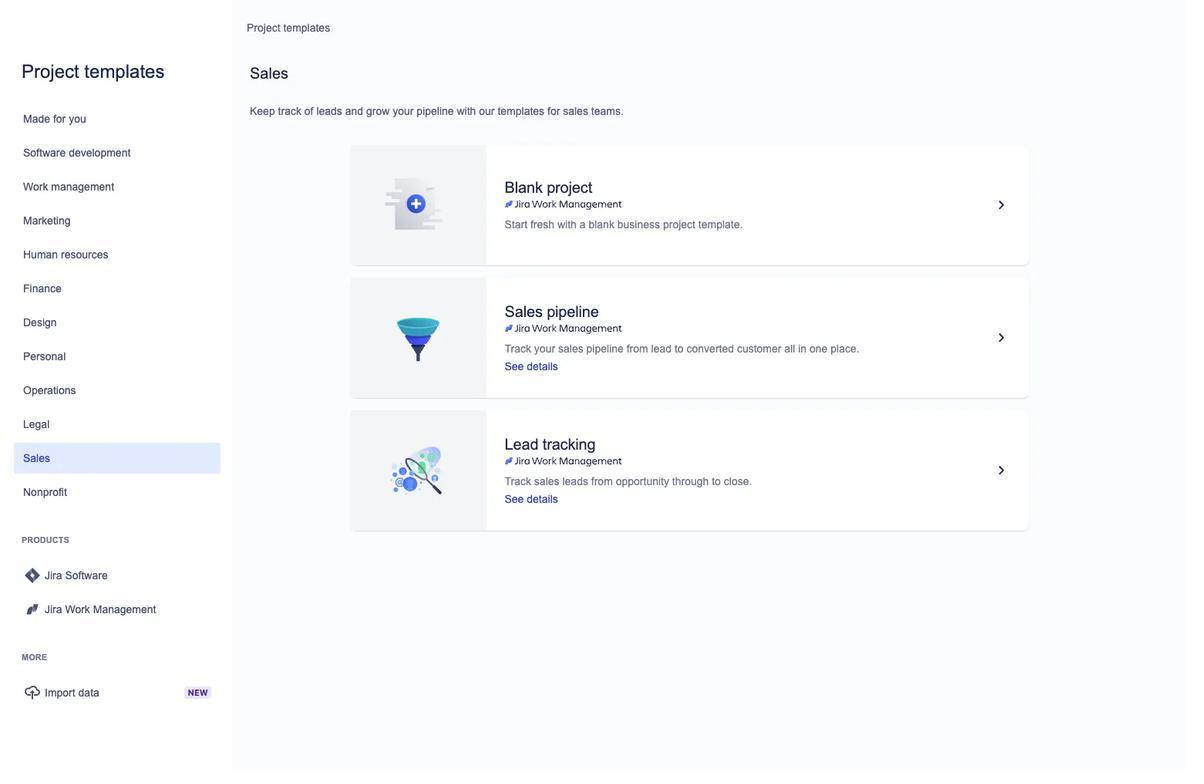 Task type: describe. For each thing, give the bounding box(es) containing it.
human
[[23, 248, 58, 261]]

business
[[618, 218, 660, 231]]

lead tracking image
[[992, 461, 1011, 480]]

1 vertical spatial sales
[[558, 342, 584, 354]]

lead
[[505, 435, 539, 452]]

jira software image
[[23, 566, 42, 585]]

new
[[188, 687, 208, 697]]

keep track of leads and grow your pipeline with our templates for sales teams.
[[250, 105, 624, 117]]

start
[[505, 218, 528, 231]]

all
[[785, 342, 796, 354]]

sales pipeline image
[[992, 329, 1011, 347]]

0 vertical spatial with
[[457, 105, 476, 117]]

teams.
[[591, 105, 624, 117]]

legal
[[23, 418, 50, 430]]

operations
[[23, 384, 76, 396]]

0 vertical spatial sales
[[250, 65, 289, 82]]

fresh
[[531, 218, 555, 231]]

converted
[[687, 342, 734, 354]]

blank
[[589, 218, 615, 231]]

nonprofit button
[[14, 477, 221, 508]]

import data
[[45, 687, 99, 699]]

0 vertical spatial pipeline
[[417, 105, 454, 117]]

1 vertical spatial pipeline
[[547, 303, 599, 320]]

0 vertical spatial work
[[23, 180, 48, 193]]

you
[[69, 113, 86, 125]]

0 vertical spatial your
[[393, 105, 414, 117]]

made for you
[[23, 113, 86, 125]]

work management button
[[14, 171, 221, 202]]

sales button
[[14, 443, 221, 474]]

finance
[[23, 282, 62, 295]]

made
[[23, 113, 50, 125]]

blank project image
[[992, 196, 1011, 214]]

software inside button
[[23, 147, 66, 159]]

jira work management button
[[14, 594, 221, 625]]

more
[[22, 653, 47, 662]]

management
[[93, 603, 156, 616]]

1 vertical spatial templates
[[84, 61, 165, 82]]

software inside button
[[65, 569, 108, 582]]

place.
[[831, 342, 860, 354]]

2 horizontal spatial sales
[[505, 303, 543, 320]]

see details button for sales
[[505, 358, 558, 374]]

template.
[[699, 218, 743, 231]]

jira for jira work management
[[45, 603, 62, 616]]

jira work management image
[[23, 600, 42, 619]]

legal button
[[14, 409, 221, 440]]

products
[[22, 535, 69, 545]]

for inside button
[[53, 113, 66, 125]]

lead tracking
[[505, 435, 596, 452]]

1 horizontal spatial work
[[65, 603, 90, 616]]

0 vertical spatial project
[[247, 22, 280, 34]]

1 horizontal spatial templates
[[283, 22, 330, 34]]

start fresh with a blank business project template.
[[505, 218, 743, 231]]

0 horizontal spatial project
[[547, 179, 592, 196]]

blank
[[505, 179, 543, 196]]

tracking
[[543, 435, 596, 452]]

keep
[[250, 105, 275, 117]]

management
[[51, 180, 114, 193]]

track sales leads from opportunity through to close.
[[505, 475, 752, 487]]

grow
[[366, 105, 390, 117]]

details for sales
[[527, 360, 558, 372]]

operations button
[[14, 375, 221, 406]]

1 vertical spatial with
[[558, 218, 577, 231]]

jira for jira software
[[45, 569, 62, 582]]

human resources button
[[14, 239, 221, 270]]

see details for lead
[[505, 493, 558, 505]]

human resources
[[23, 248, 108, 261]]

track your sales pipeline from lead to converted customer all in one place.
[[505, 342, 860, 354]]

design
[[23, 316, 57, 329]]

to for tracking
[[712, 475, 721, 487]]

sales inside sales button
[[23, 452, 50, 464]]

work management
[[23, 180, 114, 193]]



Task type: vqa. For each thing, say whether or not it's contained in the screenshot.
Jira Software image
yes



Task type: locate. For each thing, give the bounding box(es) containing it.
jira right jira work management icon
[[45, 603, 62, 616]]

track
[[505, 342, 531, 354], [505, 475, 531, 487]]

data
[[78, 687, 99, 699]]

0 vertical spatial see
[[505, 360, 524, 372]]

software
[[23, 147, 66, 159], [65, 569, 108, 582]]

0 horizontal spatial to
[[675, 342, 684, 354]]

1 jira from the top
[[45, 569, 62, 582]]

jira work management image
[[505, 198, 622, 211], [505, 198, 622, 211], [505, 322, 622, 334], [505, 322, 622, 334], [505, 455, 622, 467], [505, 455, 622, 467], [23, 600, 42, 619]]

for left you
[[53, 113, 66, 125]]

0 horizontal spatial with
[[457, 105, 476, 117]]

sales
[[563, 105, 588, 117], [558, 342, 584, 354], [534, 475, 560, 487]]

work up marketing
[[23, 180, 48, 193]]

sales left teams.
[[563, 105, 588, 117]]

project right business in the top right of the page
[[663, 218, 696, 231]]

see details for sales
[[505, 360, 558, 372]]

from left the "lead"
[[627, 342, 648, 354]]

0 vertical spatial templates
[[283, 22, 330, 34]]

jira
[[45, 569, 62, 582], [45, 603, 62, 616]]

your down sales pipeline
[[534, 342, 555, 354]]

see details button for lead
[[505, 491, 558, 506]]

pipeline
[[417, 105, 454, 117], [547, 303, 599, 320], [587, 342, 624, 354]]

sales
[[250, 65, 289, 82], [505, 303, 543, 320], [23, 452, 50, 464]]

1 see details from the top
[[505, 360, 558, 372]]

0 horizontal spatial from
[[591, 475, 613, 487]]

in
[[799, 342, 807, 354]]

1 vertical spatial from
[[591, 475, 613, 487]]

1 vertical spatial project templates
[[22, 61, 165, 82]]

1 details from the top
[[527, 360, 558, 372]]

1 vertical spatial project
[[663, 218, 696, 231]]

1 vertical spatial track
[[505, 475, 531, 487]]

software development button
[[14, 137, 221, 168]]

personal button
[[14, 341, 221, 372]]

nonprofit
[[23, 486, 67, 498]]

track
[[278, 105, 302, 117]]

of
[[305, 105, 314, 117]]

2 vertical spatial templates
[[498, 105, 545, 117]]

see details button down sales pipeline
[[505, 358, 558, 374]]

import data image
[[23, 683, 42, 702]]

lead
[[651, 342, 672, 354]]

work down 'jira software'
[[65, 603, 90, 616]]

1 vertical spatial sales
[[505, 303, 543, 320]]

0 vertical spatial jira
[[45, 569, 62, 582]]

jira software button
[[14, 560, 221, 591]]

to
[[675, 342, 684, 354], [712, 475, 721, 487]]

0 vertical spatial leads
[[317, 105, 342, 117]]

our
[[479, 105, 495, 117]]

your
[[393, 105, 414, 117], [534, 342, 555, 354]]

from left opportunity
[[591, 475, 613, 487]]

development
[[69, 147, 131, 159]]

for left teams.
[[548, 105, 560, 117]]

project up the a
[[547, 179, 592, 196]]

work
[[23, 180, 48, 193], [65, 603, 90, 616]]

to for pipeline
[[675, 342, 684, 354]]

1 vertical spatial see details button
[[505, 491, 558, 506]]

1 vertical spatial jira
[[45, 603, 62, 616]]

0 horizontal spatial for
[[53, 113, 66, 125]]

leads right "of"
[[317, 105, 342, 117]]

personal
[[23, 350, 66, 363]]

0 vertical spatial see details button
[[505, 358, 558, 374]]

0 vertical spatial software
[[23, 147, 66, 159]]

1 vertical spatial see details
[[505, 493, 558, 505]]

design button
[[14, 307, 221, 338]]

0 vertical spatial track
[[505, 342, 531, 354]]

one
[[810, 342, 828, 354]]

1 vertical spatial project
[[22, 61, 79, 82]]

1 see from the top
[[505, 360, 524, 372]]

0 horizontal spatial templates
[[84, 61, 165, 82]]

track down lead
[[505, 475, 531, 487]]

blank project
[[505, 179, 592, 196]]

1 vertical spatial software
[[65, 569, 108, 582]]

1 horizontal spatial sales
[[250, 65, 289, 82]]

see details
[[505, 360, 558, 372], [505, 493, 558, 505]]

2 jira from the top
[[45, 603, 62, 616]]

0 vertical spatial to
[[675, 342, 684, 354]]

2 details from the top
[[527, 493, 558, 505]]

2 see from the top
[[505, 493, 524, 505]]

project
[[547, 179, 592, 196], [663, 218, 696, 231]]

import
[[45, 687, 75, 699]]

2 vertical spatial sales
[[23, 452, 50, 464]]

2 track from the top
[[505, 475, 531, 487]]

sales down sales pipeline
[[558, 342, 584, 354]]

see details down sales pipeline
[[505, 360, 558, 372]]

leads
[[317, 105, 342, 117], [563, 475, 588, 487]]

1 horizontal spatial project
[[663, 218, 696, 231]]

with left the a
[[558, 218, 577, 231]]

2 see details button from the top
[[505, 491, 558, 506]]

close.
[[724, 475, 752, 487]]

1 horizontal spatial from
[[627, 342, 648, 354]]

see for sales pipeline
[[505, 360, 524, 372]]

jira right jira software image
[[45, 569, 62, 582]]

project templates link
[[247, 19, 330, 37]]

marketing
[[23, 214, 71, 227]]

details for lead
[[527, 493, 558, 505]]

resources
[[61, 248, 108, 261]]

0 horizontal spatial leads
[[317, 105, 342, 117]]

see details down lead
[[505, 493, 558, 505]]

1 horizontal spatial for
[[548, 105, 560, 117]]

jira software image
[[23, 566, 42, 585]]

details down lead tracking
[[527, 493, 558, 505]]

and
[[345, 105, 363, 117]]

2 vertical spatial sales
[[534, 475, 560, 487]]

your right grow
[[393, 105, 414, 117]]

see details button
[[505, 358, 558, 374], [505, 491, 558, 506]]

see details button down lead
[[505, 491, 558, 506]]

0 vertical spatial sales
[[563, 105, 588, 117]]

1 vertical spatial work
[[65, 603, 90, 616]]

a
[[580, 218, 586, 231]]

leads down the tracking
[[563, 475, 588, 487]]

jira work management image inside button
[[23, 600, 42, 619]]

software up jira work management
[[65, 569, 108, 582]]

0 horizontal spatial sales
[[23, 452, 50, 464]]

1 vertical spatial your
[[534, 342, 555, 354]]

1 horizontal spatial to
[[712, 475, 721, 487]]

see down sales pipeline
[[505, 360, 524, 372]]

1 vertical spatial see
[[505, 493, 524, 505]]

with left 'our'
[[457, 105, 476, 117]]

1 horizontal spatial project templates
[[247, 22, 330, 34]]

opportunity
[[616, 475, 670, 487]]

sales down lead tracking
[[534, 475, 560, 487]]

see for lead tracking
[[505, 493, 524, 505]]

software down the "made"
[[23, 147, 66, 159]]

software development
[[23, 147, 131, 159]]

1 track from the top
[[505, 342, 531, 354]]

1 horizontal spatial project
[[247, 22, 280, 34]]

0 horizontal spatial your
[[393, 105, 414, 117]]

1 horizontal spatial with
[[558, 218, 577, 231]]

0 vertical spatial project templates
[[247, 22, 330, 34]]

track for sales pipeline
[[505, 342, 531, 354]]

details
[[527, 360, 558, 372], [527, 493, 558, 505]]

1 vertical spatial to
[[712, 475, 721, 487]]

details down sales pipeline
[[527, 360, 558, 372]]

made for you button
[[14, 103, 221, 134]]

finance button
[[14, 273, 221, 304]]

0 vertical spatial details
[[527, 360, 558, 372]]

customer
[[737, 342, 782, 354]]

see
[[505, 360, 524, 372], [505, 493, 524, 505]]

sales pipeline
[[505, 303, 599, 320]]

through
[[672, 475, 709, 487]]

0 horizontal spatial project
[[22, 61, 79, 82]]

1 vertical spatial leads
[[563, 475, 588, 487]]

track for lead tracking
[[505, 475, 531, 487]]

project templates
[[247, 22, 330, 34], [22, 61, 165, 82]]

to left close.
[[712, 475, 721, 487]]

for
[[548, 105, 560, 117], [53, 113, 66, 125]]

marketing button
[[14, 205, 221, 236]]

track down sales pipeline
[[505, 342, 531, 354]]

1 see details button from the top
[[505, 358, 558, 374]]

0 vertical spatial project
[[547, 179, 592, 196]]

from
[[627, 342, 648, 354], [591, 475, 613, 487]]

0 horizontal spatial project templates
[[22, 61, 165, 82]]

to right the "lead"
[[675, 342, 684, 354]]

2 horizontal spatial templates
[[498, 105, 545, 117]]

templates
[[283, 22, 330, 34], [84, 61, 165, 82], [498, 105, 545, 117]]

1 vertical spatial details
[[527, 493, 558, 505]]

project
[[247, 22, 280, 34], [22, 61, 79, 82]]

2 vertical spatial pipeline
[[587, 342, 624, 354]]

0 vertical spatial see details
[[505, 360, 558, 372]]

0 horizontal spatial work
[[23, 180, 48, 193]]

1 horizontal spatial leads
[[563, 475, 588, 487]]

jira work management
[[45, 603, 156, 616]]

jira software
[[45, 569, 108, 582]]

with
[[457, 105, 476, 117], [558, 218, 577, 231]]

1 horizontal spatial your
[[534, 342, 555, 354]]

2 see details from the top
[[505, 493, 558, 505]]

see down lead
[[505, 493, 524, 505]]

0 vertical spatial from
[[627, 342, 648, 354]]



